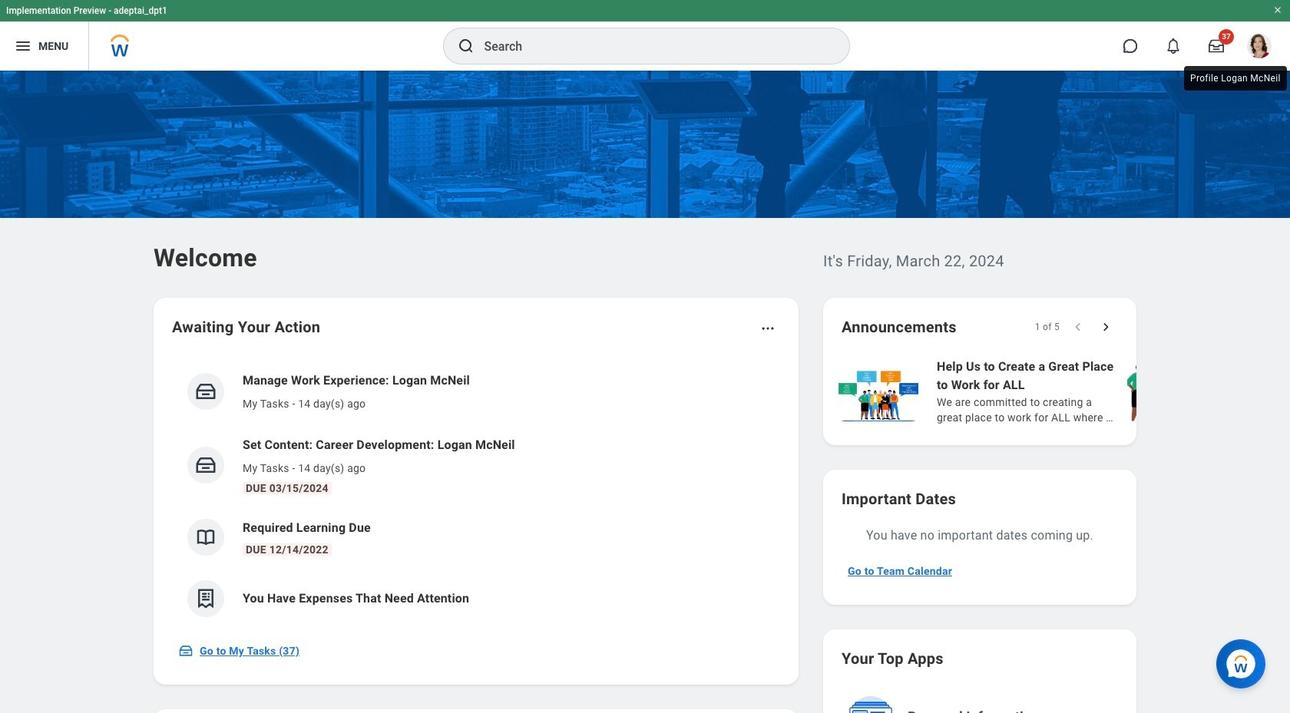 Task type: locate. For each thing, give the bounding box(es) containing it.
search image
[[457, 37, 475, 55]]

0 vertical spatial inbox image
[[194, 380, 217, 403]]

related actions image
[[761, 321, 776, 337]]

close environment banner image
[[1274, 5, 1283, 15]]

0 horizontal spatial list
[[172, 360, 781, 630]]

inbox large image
[[1209, 38, 1225, 54]]

justify image
[[14, 37, 32, 55]]

1 inbox image from the top
[[194, 380, 217, 403]]

main content
[[0, 71, 1291, 714]]

1 vertical spatial inbox image
[[194, 454, 217, 477]]

status
[[1035, 321, 1060, 333]]

Search Workday  search field
[[484, 29, 818, 63]]

profile logan mcneil image
[[1248, 34, 1272, 62]]

banner
[[0, 0, 1291, 71]]

tooltip
[[1182, 63, 1290, 94]]

book open image
[[194, 526, 217, 549]]

inbox image
[[194, 380, 217, 403], [194, 454, 217, 477]]

notifications large image
[[1166, 38, 1182, 54]]

chevron right small image
[[1099, 320, 1114, 335]]

list
[[836, 356, 1291, 427], [172, 360, 781, 630]]



Task type: describe. For each thing, give the bounding box(es) containing it.
1 horizontal spatial list
[[836, 356, 1291, 427]]

dashboard expenses image
[[194, 588, 217, 611]]

2 inbox image from the top
[[194, 454, 217, 477]]

chevron left small image
[[1071, 320, 1086, 335]]

inbox image
[[178, 644, 194, 659]]



Task type: vqa. For each thing, say whether or not it's contained in the screenshot.
bottommost inbox image
yes



